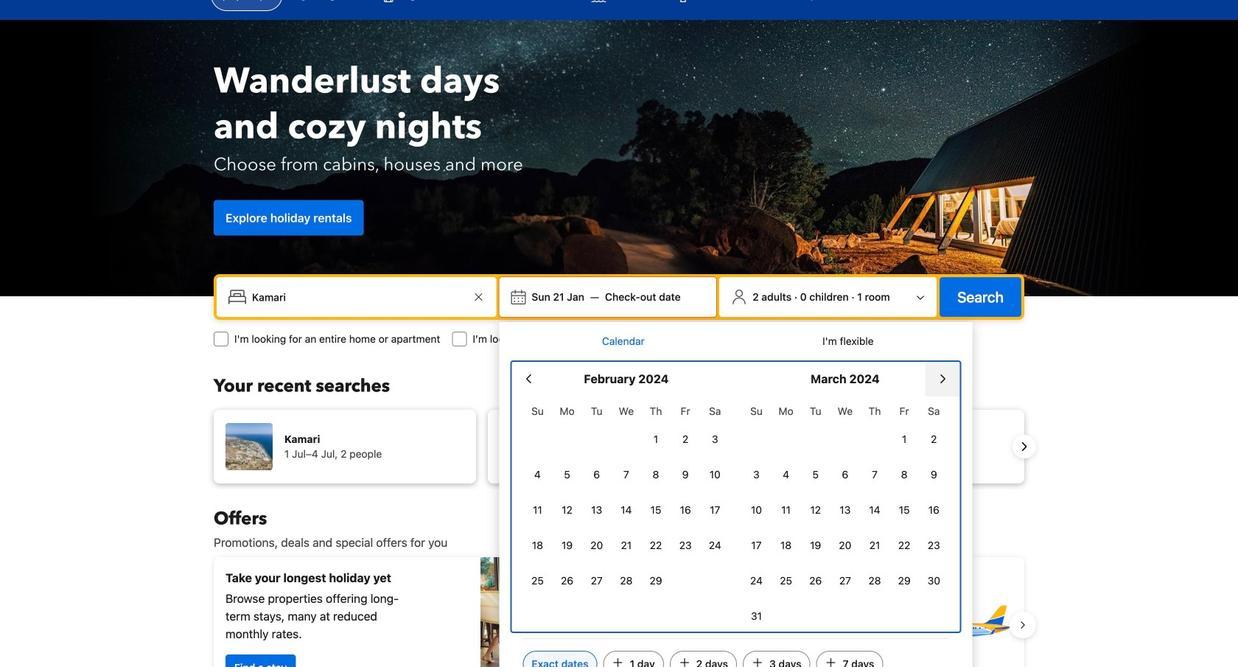 Task type: locate. For each thing, give the bounding box(es) containing it.
25 February 2024 checkbox
[[523, 565, 553, 597]]

11 March 2024 checkbox
[[772, 494, 801, 526]]

8 February 2024 checkbox
[[641, 459, 671, 491]]

region
[[202, 404, 1037, 490], [202, 551, 1037, 667]]

2 February 2024 checkbox
[[671, 423, 701, 456]]

8 March 2024 checkbox
[[890, 459, 920, 491]]

12 March 2024 checkbox
[[801, 494, 831, 526]]

26 March 2024 checkbox
[[801, 565, 831, 597]]

16 March 2024 checkbox
[[920, 494, 949, 526]]

2 March 2024 checkbox
[[920, 423, 949, 456]]

2 grid from the left
[[742, 397, 949, 633]]

0 vertical spatial region
[[202, 404, 1037, 490]]

take your longest holiday yet image
[[481, 557, 613, 667]]

16 February 2024 checkbox
[[671, 494, 701, 526]]

14 March 2024 checkbox
[[860, 494, 890, 526]]

19 March 2024 checkbox
[[801, 529, 831, 562]]

tab list
[[511, 322, 961, 362]]

10 February 2024 checkbox
[[701, 459, 730, 491]]

10 March 2024 checkbox
[[742, 494, 772, 526]]

13 February 2024 checkbox
[[582, 494, 612, 526]]

17 February 2024 checkbox
[[701, 494, 730, 526]]

31 March 2024 checkbox
[[742, 600, 772, 633]]

21 February 2024 checkbox
[[612, 529, 641, 562]]

20 February 2024 checkbox
[[582, 529, 612, 562]]

1 region from the top
[[202, 404, 1037, 490]]

26 February 2024 checkbox
[[553, 565, 582, 597]]

9 March 2024 checkbox
[[920, 459, 949, 491]]

20 March 2024 checkbox
[[831, 529, 860, 562]]

3 February 2024 checkbox
[[701, 423, 730, 456]]

28 March 2024 checkbox
[[860, 565, 890, 597]]

9 February 2024 checkbox
[[671, 459, 701, 491]]

15 February 2024 checkbox
[[641, 494, 671, 526]]

12 February 2024 checkbox
[[553, 494, 582, 526]]

0 horizontal spatial grid
[[523, 397, 730, 597]]

grid
[[523, 397, 730, 597], [742, 397, 949, 633]]

18 February 2024 checkbox
[[523, 529, 553, 562]]

21 March 2024 checkbox
[[860, 529, 890, 562]]

2 region from the top
[[202, 551, 1037, 667]]

1 vertical spatial region
[[202, 551, 1037, 667]]

7 February 2024 checkbox
[[612, 459, 641, 491]]

29 March 2024 checkbox
[[890, 565, 920, 597]]

1 February 2024 checkbox
[[641, 423, 671, 456]]

1 horizontal spatial grid
[[742, 397, 949, 633]]

7 March 2024 checkbox
[[860, 459, 890, 491]]

22 February 2024 checkbox
[[641, 529, 671, 562]]

1 March 2024 checkbox
[[890, 423, 920, 456]]



Task type: vqa. For each thing, say whether or not it's contained in the screenshot.
the 24 March 2024 'checkbox'
yes



Task type: describe. For each thing, give the bounding box(es) containing it.
24 March 2024 checkbox
[[742, 565, 772, 597]]

19 February 2024 checkbox
[[553, 529, 582, 562]]

11 February 2024 checkbox
[[523, 494, 553, 526]]

23 February 2024 checkbox
[[671, 529, 701, 562]]

24 February 2024 checkbox
[[701, 529, 730, 562]]

6 March 2024 checkbox
[[831, 459, 860, 491]]

17 March 2024 checkbox
[[742, 529, 772, 562]]

13 March 2024 checkbox
[[831, 494, 860, 526]]

29 February 2024 checkbox
[[641, 565, 671, 597]]

15 March 2024 checkbox
[[890, 494, 920, 526]]

27 March 2024 checkbox
[[831, 565, 860, 597]]

6 February 2024 checkbox
[[582, 459, 612, 491]]

30 March 2024 checkbox
[[920, 565, 949, 597]]

fly away to your dream holiday image
[[910, 574, 1013, 667]]

3 March 2024 checkbox
[[742, 459, 772, 491]]

next image
[[1016, 438, 1034, 456]]

Where are you going? field
[[246, 284, 470, 310]]

22 March 2024 checkbox
[[890, 529, 920, 562]]

27 February 2024 checkbox
[[582, 565, 612, 597]]

14 February 2024 checkbox
[[612, 494, 641, 526]]

23 March 2024 checkbox
[[920, 529, 949, 562]]

4 February 2024 checkbox
[[523, 459, 553, 491]]

25 March 2024 checkbox
[[772, 565, 801, 597]]

4 March 2024 checkbox
[[772, 459, 801, 491]]

28 February 2024 checkbox
[[612, 565, 641, 597]]

1 grid from the left
[[523, 397, 730, 597]]

18 March 2024 checkbox
[[772, 529, 801, 562]]

5 March 2024 checkbox
[[801, 459, 831, 491]]

5 February 2024 checkbox
[[553, 459, 582, 491]]



